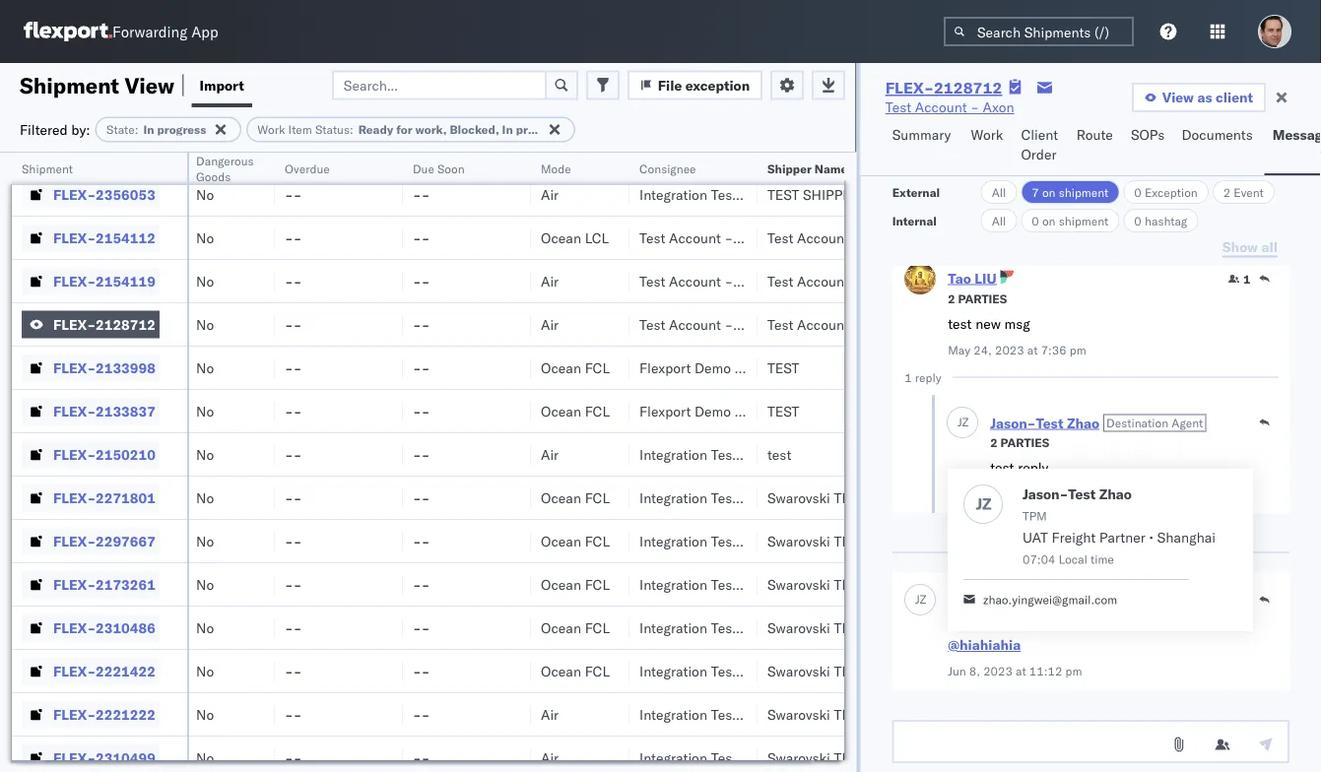 Task type: locate. For each thing, give the bounding box(es) containing it.
2 parties up test reply may 24, 2023 at 7:36 pm
[[990, 435, 1049, 450]]

0 vertical spatial on
[[1042, 185, 1056, 200]]

1 integration test account - on ag from the top
[[639, 142, 851, 160]]

test for test
[[767, 446, 791, 463]]

flex-2388003
[[53, 142, 155, 160]]

8, left partner
[[1080, 545, 1091, 560]]

5 air from the top
[[541, 706, 559, 723]]

1 vertical spatial flexport
[[639, 402, 691, 420]]

: left ready
[[350, 122, 353, 137]]

0 horizontal spatial view
[[125, 71, 174, 99]]

2 fcl from the top
[[585, 402, 610, 420]]

work inside "button"
[[971, 126, 1003, 143]]

2 integration from the top
[[639, 186, 707, 203]]

2 vertical spatial integration
[[639, 446, 707, 463]]

5 ocean fcl from the top
[[541, 576, 610, 593]]

flex- down "flex-2221222" button
[[53, 749, 96, 766]]

jason-test zhao destination agent
[[990, 414, 1203, 432], [947, 591, 1160, 608]]

2 resize handle column header from the left
[[251, 153, 275, 772]]

jason- inside the 'jason-test zhao tpm uat freight partner • shanghai 07:04 local time'
[[1023, 486, 1068, 503]]

flex- for flex-2154119 button at the left top of the page
[[53, 272, 96, 290]]

5 no from the top
[[196, 316, 214, 333]]

ocean fcl for flex-2221422
[[541, 663, 610, 680]]

work left item
[[257, 122, 285, 137]]

2 co. from the top
[[787, 402, 806, 420]]

24, inside the test new msg may 24, 2023 at 7:36 pm
[[973, 342, 991, 357]]

at left 11:12
[[1015, 664, 1026, 678]]

1 horizontal spatial work
[[971, 126, 1003, 143]]

on for 7
[[1042, 185, 1056, 200]]

2 horizontal spatial at
[[1069, 486, 1080, 501]]

0 horizontal spatial reply
[[915, 370, 941, 385]]

0 exception
[[1134, 185, 1198, 200]]

0 left exception
[[1134, 185, 1142, 200]]

7:36
[[1041, 342, 1066, 357], [1083, 486, 1109, 501]]

jason-test zhao destination agent up test reply may 24, 2023 at 7:36 pm
[[990, 414, 1203, 432]]

1 vertical spatial flexport demo shipper co.
[[639, 402, 806, 420]]

0 horizontal spatial test
[[767, 446, 791, 463]]

0 on shipment
[[1032, 213, 1109, 228]]

2 vertical spatial z
[[919, 592, 926, 607]]

jason-test zhao button up @hiahiahia
[[947, 591, 1057, 608]]

swarovski thailand test for 2221422
[[767, 663, 918, 680]]

jason-test zhao destination agent for test
[[990, 414, 1203, 432]]

0 horizontal spatial 1
[[904, 370, 911, 385]]

ocean for 2154112
[[541, 229, 581, 246]]

flex- down flex-2310486 button
[[53, 663, 96, 680]]

2 air from the top
[[541, 272, 559, 290]]

1 horizontal spatial at
[[1027, 342, 1037, 357]]

work
[[257, 122, 285, 137], [971, 126, 1003, 143]]

0 vertical spatial all
[[992, 185, 1006, 200]]

10 no from the top
[[196, 532, 214, 550]]

2 test from the top
[[767, 186, 799, 203]]

1 vertical spatial agent
[[1129, 592, 1160, 607]]

0 vertical spatial jason-
[[990, 414, 1035, 432]]

new
[[975, 315, 1000, 333]]

2 integration test account - on ag from the top
[[639, 186, 851, 203]]

air for flex-2356053
[[541, 186, 559, 203]]

2 demo from the top
[[695, 402, 731, 420]]

progress up dangerous
[[157, 122, 206, 137]]

zhao for @hiahiahia
[[1024, 591, 1057, 608]]

test inside the test new msg may 24, 2023 at 7:36 pm
[[947, 315, 971, 333]]

thailand for 2221222
[[834, 706, 888, 723]]

shipment inside button
[[22, 161, 73, 176]]

flex- for flex-2221422 button
[[53, 663, 96, 680]]

flex-2150210 button
[[22, 441, 159, 468]]

1 integration from the top
[[639, 142, 707, 160]]

on for flex-2356053
[[808, 186, 829, 203]]

for
[[396, 122, 412, 137]]

reply inside test reply may 24, 2023 at 7:36 pm
[[1017, 459, 1048, 476]]

hashtag
[[1145, 213, 1187, 228]]

1 horizontal spatial in
[[502, 122, 513, 137]]

1 inside 'button'
[[1243, 271, 1250, 286]]

2 parties down tao liu
[[947, 291, 1007, 306]]

flex- down flex-2271801 button
[[53, 532, 96, 550]]

1 swarovski thailand test from the top
[[767, 489, 918, 506]]

2 parties button
[[947, 289, 1007, 306], [990, 433, 1049, 450], [947, 610, 1007, 628]]

11 no from the top
[[196, 576, 214, 593]]

client
[[1021, 126, 1058, 143]]

agent
[[1171, 416, 1203, 430], [1129, 592, 1160, 607]]

shipper for flex-2133837
[[735, 402, 783, 420]]

ag for flex-2388003
[[832, 142, 851, 160]]

2 swarovski from the top
[[767, 532, 830, 550]]

integration test account - on ag for flex-2356053
[[639, 186, 851, 203]]

2 lcl from the top
[[585, 229, 609, 246]]

1 thailand from the top
[[834, 489, 888, 506]]

test inside the 'jason-test zhao tpm uat freight partner • shanghai 07:04 local time'
[[1068, 486, 1096, 503]]

flex-2128712 up summary
[[885, 78, 1002, 98]]

2 horizontal spatial j
[[976, 494, 982, 514]]

view as client
[[1162, 89, 1253, 106]]

all
[[992, 185, 1006, 200], [992, 213, 1006, 228]]

jun right 07:04
[[1058, 545, 1078, 560]]

j z for tpm
[[976, 494, 992, 514]]

3 fcl from the top
[[585, 489, 610, 506]]

1 vertical spatial ocean lcl
[[541, 229, 609, 246]]

0 vertical spatial j
[[957, 415, 962, 430]]

blocked,
[[450, 122, 499, 137]]

2 parties for new
[[947, 291, 1007, 306]]

work down test account - axon link
[[971, 126, 1003, 143]]

5 swarovski thailand test from the top
[[767, 663, 918, 680]]

ocean fcl
[[541, 359, 610, 376], [541, 402, 610, 420], [541, 489, 610, 506], [541, 532, 610, 550], [541, 576, 610, 593], [541, 619, 610, 636], [541, 663, 610, 680]]

1 ocean fcl from the top
[[541, 359, 610, 376]]

1 vertical spatial destination
[[1064, 592, 1126, 607]]

1 : from the left
[[135, 122, 138, 137]]

1 vertical spatial 2 parties button
[[990, 433, 1049, 450]]

15 no from the top
[[196, 749, 214, 766]]

no
[[196, 142, 214, 160], [196, 186, 214, 203], [196, 229, 214, 246], [196, 272, 214, 290], [196, 316, 214, 333], [196, 359, 214, 376], [196, 402, 214, 420], [196, 446, 214, 463], [196, 489, 214, 506], [196, 532, 214, 550], [196, 576, 214, 593], [196, 619, 214, 636], [196, 663, 214, 680], [196, 706, 214, 723], [196, 749, 214, 766]]

1 horizontal spatial 8,
[[1080, 545, 1091, 560]]

2 vertical spatial ag
[[832, 446, 851, 463]]

1 vertical spatial shipper
[[735, 359, 783, 376]]

flex- down "flex-2133998" button
[[53, 402, 96, 420]]

0 for 0 hashtag
[[1134, 213, 1142, 228]]

air for flex-2150210
[[541, 446, 559, 463]]

1 vertical spatial jason-test zhao button
[[947, 591, 1057, 608]]

2 parties up @hiahiahia
[[947, 612, 1007, 627]]

z for tpm
[[982, 494, 992, 514]]

shipment down filtered
[[22, 161, 73, 176]]

flex- down flex-2356053 button at the top of the page
[[53, 229, 96, 246]]

flex- down flex-2173261 button
[[53, 619, 96, 636]]

swarovski thailand test for 2297667
[[767, 532, 918, 550]]

zhao
[[1066, 414, 1099, 432], [1099, 486, 1132, 503], [1024, 591, 1057, 608]]

2 vertical spatial integration test account - on ag
[[639, 446, 851, 463]]

9 ocean from the top
[[541, 663, 581, 680]]

ag
[[832, 142, 851, 160], [832, 186, 851, 203], [832, 446, 851, 463]]

@hiahiahia
[[947, 636, 1020, 654]]

1 horizontal spatial jun
[[1058, 545, 1078, 560]]

shipper
[[803, 142, 860, 160], [803, 186, 860, 203]]

0 vertical spatial integration test account - on ag
[[639, 142, 851, 160]]

6 swarovski from the top
[[767, 706, 830, 723]]

flex-2221422 button
[[22, 658, 159, 685]]

1 horizontal spatial flex-2128712
[[885, 78, 1002, 98]]

all up liu
[[992, 213, 1006, 228]]

time
[[1091, 552, 1114, 567]]

Search... text field
[[332, 70, 547, 100]]

flex-2356053
[[53, 186, 155, 203]]

2 vertical spatial shipper
[[735, 402, 783, 420]]

1 vertical spatial 7:36
[[1083, 486, 1109, 501]]

3 ocean from the top
[[541, 359, 581, 376]]

all for 7
[[992, 185, 1006, 200]]

7:36 inside test reply may 24, 2023 at 7:36 pm
[[1083, 486, 1109, 501]]

6 swarovski thailand test from the top
[[767, 706, 918, 723]]

2 ag from the top
[[832, 186, 851, 203]]

test account - axon
[[885, 99, 1014, 116], [639, 229, 768, 246], [767, 229, 897, 246], [639, 272, 768, 290], [767, 272, 897, 290], [639, 316, 768, 333], [767, 316, 897, 333]]

flex- for flex-2356053 button at the top of the page
[[53, 186, 96, 203]]

1 lcl from the top
[[585, 142, 609, 160]]

integration for flex-2356053
[[639, 186, 707, 203]]

work for work item status : ready for work, blocked, in progress
[[257, 122, 285, 137]]

0 vertical spatial jun
[[1058, 545, 1078, 560]]

0 vertical spatial ag
[[832, 142, 851, 160]]

progress up mode
[[516, 122, 565, 137]]

2 swarovski thailand test from the top
[[767, 532, 918, 550]]

may inside test reply may 24, 2023 at 7:36 pm
[[990, 486, 1012, 501]]

1 vertical spatial co.
[[787, 402, 806, 420]]

jason-test zhao destination agent down 07:04
[[947, 591, 1160, 608]]

swarovski thailand test
[[767, 489, 918, 506], [767, 532, 918, 550], [767, 576, 918, 593], [767, 619, 918, 636], [767, 663, 918, 680], [767, 706, 918, 723], [767, 749, 918, 766]]

3 thailand from the top
[[834, 576, 888, 593]]

lcl for test
[[585, 229, 609, 246]]

13 no from the top
[[196, 663, 214, 680]]

ocean for 2297667
[[541, 532, 581, 550]]

flex- down flex-2154119 button at the left top of the page
[[53, 316, 96, 333]]

0 horizontal spatial in
[[143, 122, 154, 137]]

2023 down msg
[[995, 342, 1024, 357]]

0 vertical spatial all button
[[981, 180, 1017, 204]]

jun inside the @hiahiahia jun 8, 2023 at 11:12 pm
[[947, 664, 966, 678]]

1 horizontal spatial 1
[[1243, 271, 1250, 286]]

1 co. from the top
[[787, 359, 806, 376]]

1 vertical spatial z
[[982, 494, 992, 514]]

9 no from the top
[[196, 489, 214, 506]]

2023 inside the @hiahiahia jun 8, 2023 at 11:12 pm
[[983, 664, 1012, 678]]

1 test shipper from the top
[[767, 142, 860, 160]]

shipment up the 0 on shipment
[[1059, 185, 1109, 200]]

1 vertical spatial 2 parties
[[990, 435, 1049, 450]]

2 down "tao"
[[947, 291, 955, 306]]

1 horizontal spatial progress
[[516, 122, 565, 137]]

flex- down shipment button
[[53, 186, 96, 203]]

0 vertical spatial shipment
[[20, 71, 119, 99]]

1 horizontal spatial 7:36
[[1083, 486, 1109, 501]]

5 swarovski from the top
[[767, 663, 830, 680]]

0 vertical spatial demo
[[695, 359, 731, 376]]

0 horizontal spatial :
[[135, 122, 138, 137]]

fcl for flex-2297667
[[585, 532, 610, 550]]

24, up tpm
[[1015, 486, 1034, 501]]

view inside button
[[1162, 89, 1194, 106]]

5 thailand from the top
[[834, 663, 888, 680]]

flex-2133998
[[53, 359, 155, 376]]

4 resize handle column header from the left
[[507, 153, 531, 772]]

flex-
[[885, 78, 934, 98], [53, 142, 96, 160], [53, 186, 96, 203], [53, 229, 96, 246], [53, 272, 96, 290], [53, 316, 96, 333], [53, 359, 96, 376], [53, 402, 96, 420], [53, 446, 96, 463], [53, 489, 96, 506], [53, 532, 96, 550], [53, 576, 96, 593], [53, 619, 96, 636], [53, 663, 96, 680], [53, 706, 96, 723], [53, 749, 96, 766]]

0 horizontal spatial flex-2128712
[[53, 316, 155, 333]]

2128712 up 2133998 on the left
[[96, 316, 155, 333]]

1 no from the top
[[196, 142, 214, 160]]

8, down @hiahiahia
[[969, 664, 980, 678]]

0 vertical spatial 7:36
[[1041, 342, 1066, 357]]

1 vertical spatial lcl
[[585, 229, 609, 246]]

pm inside the test new msg may 24, 2023 at 7:36 pm
[[1069, 342, 1086, 357]]

jason- up test reply may 24, 2023 at 7:36 pm
[[990, 414, 1035, 432]]

test shipper
[[767, 142, 860, 160], [767, 186, 860, 203]]

messag button
[[1265, 117, 1321, 175]]

6 no from the top
[[196, 359, 214, 376]]

3 resize handle column header from the left
[[379, 153, 403, 772]]

ocean lcl for test account - axon
[[541, 229, 609, 246]]

1 vertical spatial jun
[[947, 664, 966, 678]]

all button left '7'
[[981, 180, 1017, 204]]

parties up test reply may 24, 2023 at 7:36 pm
[[1000, 435, 1049, 450]]

2 in from the left
[[502, 122, 513, 137]]

ocean for 2388003
[[541, 142, 581, 160]]

2128712
[[934, 78, 1002, 98], [96, 316, 155, 333]]

1 vertical spatial 8,
[[969, 664, 980, 678]]

on right '7'
[[1042, 185, 1056, 200]]

2 horizontal spatial z
[[982, 494, 992, 514]]

1 vertical spatial integration test account - on ag
[[639, 186, 851, 203]]

1 swarovski from the top
[[767, 489, 830, 506]]

2221222
[[96, 706, 155, 723]]

4 swarovski thailand test from the top
[[767, 619, 918, 636]]

0 vertical spatial 1
[[1243, 271, 1250, 286]]

1 test from the top
[[767, 142, 799, 160]]

:
[[135, 122, 138, 137], [350, 122, 353, 137]]

2133837
[[96, 402, 155, 420]]

6 fcl from the top
[[585, 619, 610, 636]]

jason- for @hiahiahia
[[947, 591, 993, 608]]

2 parties
[[947, 291, 1007, 306], [990, 435, 1049, 450], [947, 612, 1007, 627]]

ocean for 2271801
[[541, 489, 581, 506]]

0 vertical spatial shipment
[[1059, 185, 1109, 200]]

1 vertical spatial integration
[[639, 186, 707, 203]]

shipper down name
[[803, 186, 860, 203]]

6 resize handle column header from the left
[[734, 153, 758, 772]]

2 parties for reply
[[990, 435, 1049, 450]]

all button
[[981, 180, 1017, 204], [981, 209, 1017, 233]]

axon
[[983, 99, 1014, 116], [737, 229, 768, 246], [865, 229, 897, 246], [737, 272, 768, 290], [865, 272, 897, 290], [737, 316, 768, 333], [865, 316, 897, 333]]

1 vertical spatial 24,
[[1015, 486, 1034, 501]]

4 swarovski from the top
[[767, 619, 830, 636]]

1 demo from the top
[[695, 359, 731, 376]]

4 air from the top
[[541, 446, 559, 463]]

shipment for shipment
[[22, 161, 73, 176]]

in right "state"
[[143, 122, 154, 137]]

2 flexport demo shipper co. from the top
[[639, 402, 806, 420]]

0 horizontal spatial work
[[257, 122, 285, 137]]

no for flex-2133998
[[196, 359, 214, 376]]

route
[[1076, 126, 1113, 143]]

no for flex-2221422
[[196, 663, 214, 680]]

0 vertical spatial flex-2128712
[[885, 78, 1002, 98]]

all left '7'
[[992, 185, 1006, 200]]

2 thailand from the top
[[834, 532, 888, 550]]

1 vertical spatial 2128712
[[96, 316, 155, 333]]

shipper up name
[[803, 142, 860, 160]]

swarovski thailand test for 2310499
[[767, 749, 918, 766]]

shipment for 0 on shipment
[[1059, 213, 1109, 228]]

0 vertical spatial jason-test zhao button
[[990, 414, 1099, 432]]

thailand for 2221422
[[834, 663, 888, 680]]

jason- up @hiahiahia
[[947, 591, 993, 608]]

4 ocean from the top
[[541, 402, 581, 420]]

file exception button
[[627, 70, 763, 100], [627, 70, 763, 100]]

2 shipment from the top
[[1059, 213, 1109, 228]]

flex-2221222
[[53, 706, 155, 723]]

None text field
[[892, 720, 1290, 764]]

0 horizontal spatial agent
[[1129, 592, 1160, 607]]

6 ocean fcl from the top
[[541, 619, 610, 636]]

1 horizontal spatial 2128712
[[934, 78, 1002, 98]]

zhao up test reply may 24, 2023 at 7:36 pm
[[1066, 414, 1099, 432]]

8 ocean from the top
[[541, 619, 581, 636]]

3 no from the top
[[196, 229, 214, 246]]

2 shipper from the top
[[803, 186, 860, 203]]

1 on from the top
[[808, 142, 829, 160]]

work item status : ready for work, blocked, in progress
[[257, 122, 565, 137]]

0 left the hashtag
[[1134, 213, 1142, 228]]

1 vertical spatial test shipper
[[767, 186, 860, 203]]

all button up liu
[[981, 209, 1017, 233]]

ocean fcl for flex-2133998
[[541, 359, 610, 376]]

tao
[[947, 269, 971, 287]]

6 air from the top
[[541, 749, 559, 766]]

1 ag from the top
[[832, 142, 851, 160]]

1 resize handle column header from the left
[[164, 153, 187, 772]]

3 ag from the top
[[832, 446, 851, 463]]

2 all button from the top
[[981, 209, 1017, 233]]

destination down time
[[1064, 592, 1126, 607]]

zhao up partner
[[1099, 486, 1132, 503]]

1 vertical spatial on
[[808, 186, 829, 203]]

flex- down flex-2128712 button
[[53, 359, 96, 376]]

5 ocean from the top
[[541, 489, 581, 506]]

test inside test reply may 24, 2023 at 7:36 pm
[[990, 459, 1014, 476]]

no for flex-2356053
[[196, 186, 214, 203]]

2 parties button down tao liu
[[947, 289, 1007, 306]]

shipment up by:
[[20, 71, 119, 99]]

jason-test zhao button up test reply may 24, 2023 at 7:36 pm
[[990, 414, 1099, 432]]

ocean lcl for integration test account - on ag
[[541, 142, 609, 160]]

jun down @hiahiahia
[[947, 664, 966, 678]]

swarovski thailand test for 2221222
[[767, 706, 918, 723]]

2 parties button for new
[[947, 289, 1007, 306]]

1 horizontal spatial view
[[1162, 89, 1194, 106]]

0 vertical spatial zhao
[[1066, 414, 1099, 432]]

2 all from the top
[[992, 213, 1006, 228]]

7 ocean from the top
[[541, 576, 581, 593]]

flex-2128712
[[885, 78, 1002, 98], [53, 316, 155, 333]]

all button for 0
[[981, 209, 1017, 233]]

2 parties button for reply
[[990, 433, 1049, 450]]

2 flexport from the top
[[639, 402, 691, 420]]

flexport. image
[[24, 22, 112, 41]]

2 for 8,
[[947, 612, 955, 627]]

filtered
[[20, 121, 68, 138]]

2 vertical spatial at
[[1015, 664, 1026, 678]]

swarovski thailand test for 2310486
[[767, 619, 918, 636]]

1 vertical spatial jason-test zhao destination agent
[[947, 591, 1160, 608]]

swarovski thailand test for 2271801
[[767, 489, 918, 506]]

pm inside the @hiahiahia jun 8, 2023 at 11:12 pm
[[1065, 664, 1082, 678]]

24, down new
[[973, 342, 991, 357]]

0 vertical spatial 2 parties button
[[947, 289, 1007, 306]]

resize handle column header
[[164, 153, 187, 772], [251, 153, 275, 772], [379, 153, 403, 772], [507, 153, 531, 772], [606, 153, 630, 772], [734, 153, 758, 772]]

at down msg
[[1027, 342, 1037, 357]]

lcl down mode button
[[585, 229, 609, 246]]

2 parties button up @hiahiahia
[[947, 610, 1007, 628]]

0 vertical spatial on
[[808, 142, 829, 160]]

j z
[[957, 415, 968, 430], [976, 494, 992, 514], [915, 592, 926, 607]]

test
[[947, 315, 971, 333], [767, 446, 791, 463], [990, 459, 1014, 476]]

4 fcl from the top
[[585, 532, 610, 550]]

demo for flex-2133837
[[695, 402, 731, 420]]

2 ocean from the top
[[541, 229, 581, 246]]

1 shipment from the top
[[1059, 185, 1109, 200]]

work for work
[[971, 126, 1003, 143]]

flex-2128712 down flex-2154119
[[53, 316, 155, 333]]

0 vertical spatial reply
[[915, 370, 941, 385]]

flex- for flex-2150210 button
[[53, 446, 96, 463]]

integration for flex-2388003
[[639, 142, 707, 160]]

fcl
[[585, 359, 610, 376], [585, 402, 610, 420], [585, 489, 610, 506], [585, 532, 610, 550], [585, 576, 610, 593], [585, 619, 610, 636], [585, 663, 610, 680]]

7 ocean fcl from the top
[[541, 663, 610, 680]]

0 vertical spatial z
[[962, 415, 968, 430]]

2 parties button up test reply may 24, 2023 at 7:36 pm
[[990, 433, 1049, 450]]

thailand for 2173261
[[834, 576, 888, 593]]

0 vertical spatial flexport demo shipper co.
[[639, 359, 806, 376]]

2 ocean lcl from the top
[[541, 229, 609, 246]]

at up freight at the bottom of the page
[[1069, 486, 1080, 501]]

dangerous
[[196, 153, 254, 168]]

flex- for flex-2271801 button
[[53, 489, 96, 506]]

zhao down 07:04
[[1024, 591, 1057, 608]]

4 thailand from the top
[[834, 619, 888, 636]]

ocean fcl for flex-2310486
[[541, 619, 610, 636]]

0 horizontal spatial 8,
[[969, 664, 980, 678]]

flexport for flex-2133998
[[639, 359, 691, 376]]

2 horizontal spatial j z
[[976, 494, 992, 514]]

2 up @hiahiahia
[[947, 612, 955, 627]]

1 air from the top
[[541, 186, 559, 203]]

2 no from the top
[[196, 186, 214, 203]]

view left as
[[1162, 89, 1194, 106]]

1 vertical spatial shipment
[[1059, 213, 1109, 228]]

0 horizontal spatial j
[[915, 592, 919, 607]]

parties up @hiahiahia
[[958, 612, 1007, 627]]

air
[[541, 186, 559, 203], [541, 272, 559, 290], [541, 316, 559, 333], [541, 446, 559, 463], [541, 706, 559, 723], [541, 749, 559, 766]]

1 vertical spatial all button
[[981, 209, 1017, 233]]

flex-2133837
[[53, 402, 155, 420]]

3 ocean fcl from the top
[[541, 489, 610, 506]]

jason- up tpm
[[1023, 486, 1068, 503]]

1 ocean lcl from the top
[[541, 142, 609, 160]]

3 swarovski from the top
[[767, 576, 830, 593]]

flex- down flex-2150210 button
[[53, 489, 96, 506]]

at inside the @hiahiahia jun 8, 2023 at 11:12 pm
[[1015, 664, 1026, 678]]

msg
[[1004, 315, 1030, 333]]

by:
[[71, 121, 90, 138]]

2023 down @hiahiahia
[[983, 664, 1012, 678]]

6 ocean from the top
[[541, 532, 581, 550]]

1 horizontal spatial 24,
[[1015, 486, 1034, 501]]

view
[[125, 71, 174, 99], [1162, 89, 1194, 106]]

7
[[1032, 185, 1039, 200]]

3 swarovski thailand test from the top
[[767, 576, 918, 593]]

7 thailand from the top
[[834, 749, 888, 766]]

0 vertical spatial agent
[[1171, 416, 1203, 430]]

1 horizontal spatial reply
[[1017, 459, 1048, 476]]

0 vertical spatial lcl
[[585, 142, 609, 160]]

flex- down by:
[[53, 142, 96, 160]]

1 vertical spatial j z
[[976, 494, 992, 514]]

ocean lcl down mode button
[[541, 229, 609, 246]]

test
[[885, 99, 911, 116], [711, 142, 737, 160], [711, 186, 737, 203], [639, 229, 665, 246], [767, 229, 794, 246], [639, 272, 665, 290], [767, 272, 794, 290], [639, 316, 665, 333], [767, 316, 794, 333], [1035, 414, 1063, 432], [711, 446, 737, 463], [1068, 486, 1096, 503], [892, 489, 918, 506], [892, 532, 918, 550], [892, 576, 918, 593], [993, 591, 1021, 608], [892, 619, 918, 636], [892, 663, 918, 680], [892, 706, 918, 723], [892, 749, 918, 766]]

0 vertical spatial parties
[[958, 291, 1007, 306]]

1 ocean from the top
[[541, 142, 581, 160]]

1 all button from the top
[[981, 180, 1017, 204]]

3 integration from the top
[[639, 446, 707, 463]]

account
[[915, 99, 967, 116], [741, 142, 793, 160], [741, 186, 793, 203], [669, 229, 721, 246], [797, 229, 849, 246], [669, 272, 721, 290], [797, 272, 849, 290], [669, 316, 721, 333], [797, 316, 849, 333], [741, 446, 793, 463]]

overdue
[[285, 161, 330, 176]]

test shipper up shipper name at the right top of the page
[[767, 142, 860, 160]]

ocean lcl up mode
[[541, 142, 609, 160]]

jason-test zhao button for test
[[990, 414, 1099, 432]]

2 : from the left
[[350, 122, 353, 137]]

0 down '7'
[[1032, 213, 1039, 228]]

at inside test reply may 24, 2023 at 7:36 pm
[[1069, 486, 1080, 501]]

2 on from the top
[[808, 186, 829, 203]]

shipper
[[767, 161, 812, 176], [735, 359, 783, 376], [735, 402, 783, 420]]

flex- down flex-2297667 button
[[53, 576, 96, 593]]

7 fcl from the top
[[585, 663, 610, 680]]

3 on from the top
[[808, 446, 829, 463]]

flex-2310499 button
[[22, 744, 159, 772]]

flex- down the flex-2154112 button
[[53, 272, 96, 290]]

at
[[1027, 342, 1037, 357], [1069, 486, 1080, 501], [1015, 664, 1026, 678]]

14 no from the top
[[196, 706, 214, 723]]

1 fcl from the top
[[585, 359, 610, 376]]

1 horizontal spatial agent
[[1171, 416, 1203, 430]]

swarovski
[[767, 489, 830, 506], [767, 532, 830, 550], [767, 576, 830, 593], [767, 619, 830, 636], [767, 663, 830, 680], [767, 706, 830, 723], [767, 749, 830, 766]]

0 horizontal spatial at
[[1015, 664, 1026, 678]]

shipment for 7 on shipment
[[1059, 185, 1109, 200]]

2023 up tpm
[[1037, 486, 1066, 501]]

destination up test reply may 24, 2023 at 7:36 pm
[[1106, 416, 1168, 430]]

exception
[[1145, 185, 1198, 200]]

flex- for flex-2310486 button
[[53, 619, 96, 636]]

1 vertical spatial pm
[[1112, 486, 1128, 501]]

2 ocean fcl from the top
[[541, 402, 610, 420]]

2 horizontal spatial test
[[990, 459, 1014, 476]]

parties down liu
[[958, 291, 1007, 306]]

0 vertical spatial test shipper
[[767, 142, 860, 160]]

shipper inside button
[[767, 161, 812, 176]]

0 horizontal spatial j z
[[915, 592, 926, 607]]

flex- down flex-2221422 button
[[53, 706, 96, 723]]

2 for may
[[990, 435, 997, 450]]

local
[[1059, 552, 1088, 567]]

0 vertical spatial ocean lcl
[[541, 142, 609, 160]]

3 test from the top
[[767, 359, 799, 376]]

2 vertical spatial on
[[808, 446, 829, 463]]

uat
[[1023, 529, 1048, 546]]

no for flex-2150210
[[196, 446, 214, 463]]

shipment down 7 on shipment
[[1059, 213, 1109, 228]]

2 vertical spatial jason-
[[947, 591, 993, 608]]

4 ocean fcl from the top
[[541, 532, 610, 550]]

2 vertical spatial zhao
[[1024, 591, 1057, 608]]

1 horizontal spatial may
[[990, 486, 1012, 501]]

file
[[658, 76, 682, 94]]

no for flex-2310486
[[196, 619, 214, 636]]

thailand for 2310486
[[834, 619, 888, 636]]

2128712 up work "button"
[[934, 78, 1002, 98]]

1 horizontal spatial j z
[[957, 415, 968, 430]]

reply for test
[[1017, 459, 1048, 476]]

1 for 1
[[1243, 271, 1250, 286]]

test shipper down shipper name at the right top of the page
[[767, 186, 860, 203]]

: up 2388003
[[135, 122, 138, 137]]

0
[[1134, 185, 1142, 200], [1032, 213, 1039, 228], [1134, 213, 1142, 228]]

7 no from the top
[[196, 402, 214, 420]]

7 swarovski from the top
[[767, 749, 830, 766]]

flex- down flex-2133837 button
[[53, 446, 96, 463]]

thailand for 2271801
[[834, 489, 888, 506]]

integration
[[639, 142, 707, 160], [639, 186, 707, 203], [639, 446, 707, 463]]

integration test account - on ag for flex-2150210
[[639, 446, 851, 463]]

2 up test reply may 24, 2023 at 7:36 pm
[[990, 435, 997, 450]]

ocean
[[541, 142, 581, 160], [541, 229, 581, 246], [541, 359, 581, 376], [541, 402, 581, 420], [541, 489, 581, 506], [541, 532, 581, 550], [541, 576, 581, 593], [541, 619, 581, 636], [541, 663, 581, 680]]

view up state : in progress
[[125, 71, 174, 99]]

7:36 inside the test new msg may 24, 2023 at 7:36 pm
[[1041, 342, 1066, 357]]

1 horizontal spatial j
[[957, 415, 962, 430]]

jun 8, 2023
[[1058, 545, 1124, 560]]

flexport demo shipper co. for flex-2133998
[[639, 359, 806, 376]]

lcl left 'consignee' button
[[585, 142, 609, 160]]

in right blocked,
[[502, 122, 513, 137]]

5 fcl from the top
[[585, 576, 610, 593]]

2133998
[[96, 359, 155, 376]]

test for test reply may 24, 2023 at 7:36 pm
[[990, 459, 1014, 476]]

24, inside test reply may 24, 2023 at 7:36 pm
[[1015, 486, 1034, 501]]

flex-2173261 button
[[22, 571, 159, 599]]

2 vertical spatial parties
[[958, 612, 1007, 627]]

4 no from the top
[[196, 272, 214, 290]]

on down 7 on shipment
[[1042, 213, 1056, 228]]



Task type: describe. For each thing, give the bounding box(es) containing it.
test for test new msg may 24, 2023 at 7:36 pm
[[947, 315, 971, 333]]

agent for @hiahiahia
[[1129, 592, 1160, 607]]

2 event
[[1223, 185, 1264, 200]]

state : in progress
[[107, 122, 206, 137]]

flexport demo shipper co. for flex-2133837
[[639, 402, 806, 420]]

filtered by:
[[20, 121, 90, 138]]

swarovski for flex-2221422
[[767, 663, 830, 680]]

flex- up summary
[[885, 78, 934, 98]]

j for tpm
[[976, 494, 982, 514]]

jason- for test
[[990, 414, 1035, 432]]

flex-2154119
[[53, 272, 155, 290]]

documents
[[1182, 126, 1253, 143]]

tao liu
[[947, 269, 996, 287]]

test reply may 24, 2023 at 7:36 pm
[[990, 459, 1128, 501]]

ready
[[358, 122, 393, 137]]

shipper for flex-2133998
[[735, 359, 783, 376]]

flex- for "flex-2310499" button
[[53, 749, 96, 766]]

flex- for "flex-2221222" button
[[53, 706, 96, 723]]

2 for msg
[[947, 291, 955, 306]]

may inside the test new msg may 24, 2023 at 7:36 pm
[[947, 342, 970, 357]]

no for flex-2221222
[[196, 706, 214, 723]]

fcl for flex-2310486
[[585, 619, 610, 636]]

2310499
[[96, 749, 155, 766]]

messag
[[1273, 126, 1321, 143]]

flex-2297667 button
[[22, 528, 159, 555]]

2 vertical spatial 2 parties button
[[947, 610, 1007, 628]]

co. for flex-2133998
[[787, 359, 806, 376]]

flex-2221422
[[53, 663, 155, 680]]

2023 right local
[[1094, 545, 1124, 560]]

destination for test
[[1106, 416, 1168, 430]]

shipment button
[[12, 157, 167, 176]]

jason-test zhao destination agent for @hiahiahia
[[947, 591, 1160, 608]]

no for flex-2133837
[[196, 402, 214, 420]]

work,
[[415, 122, 447, 137]]

partner
[[1099, 529, 1146, 546]]

flex-2128712 link
[[885, 78, 1002, 98]]

client order button
[[1013, 117, 1069, 175]]

11:12
[[1029, 664, 1062, 678]]

@hiahiahia jun 8, 2023 at 11:12 pm
[[947, 636, 1082, 678]]

mode
[[541, 161, 571, 176]]

flex-2310486
[[53, 619, 155, 636]]

2128712 inside button
[[96, 316, 155, 333]]

test shipper for ocean lcl
[[767, 142, 860, 160]]

flex- for flex-2388003 button
[[53, 142, 96, 160]]

0 for 0 on shipment
[[1032, 213, 1039, 228]]

app
[[191, 22, 218, 41]]

status
[[315, 122, 350, 137]]

2 progress from the left
[[516, 122, 565, 137]]

tao liu button
[[947, 269, 996, 287]]

thailand for 2310499
[[834, 749, 888, 766]]

test account - axon link
[[885, 98, 1014, 117]]

flex- for flex-2133837 button
[[53, 402, 96, 420]]

mode button
[[531, 157, 610, 176]]

on for flex-2150210
[[808, 446, 829, 463]]

j z for test
[[957, 415, 968, 430]]

forwarding app
[[112, 22, 218, 41]]

8, inside the @hiahiahia jun 8, 2023 at 11:12 pm
[[969, 664, 980, 678]]

swarovski thailand test for 2173261
[[767, 576, 918, 593]]

zhao inside the 'jason-test zhao tpm uat freight partner • shanghai 07:04 local time'
[[1099, 486, 1132, 503]]

flex-2271801
[[53, 489, 155, 506]]

7 on shipment
[[1032, 185, 1109, 200]]

test shipper for air
[[767, 186, 860, 203]]

4 test from the top
[[767, 402, 799, 420]]

air for flex-2221222
[[541, 706, 559, 723]]

swarovski for flex-2310486
[[767, 619, 830, 636]]

lcl for integration
[[585, 142, 609, 160]]

2023 inside the test new msg may 24, 2023 at 7:36 pm
[[995, 342, 1024, 357]]

swarovski for flex-2310499
[[767, 749, 830, 766]]

zhao.yingwei@gmail.com
[[983, 593, 1117, 607]]

2150210
[[96, 446, 155, 463]]

flex-2133837 button
[[22, 398, 159, 425]]

2 vertical spatial j z
[[915, 592, 926, 607]]

client
[[1216, 89, 1253, 106]]

flex-2388003 button
[[22, 137, 159, 165]]

as
[[1197, 89, 1212, 106]]

forwarding
[[112, 22, 187, 41]]

1 button
[[1227, 271, 1250, 287]]

item
[[288, 122, 312, 137]]

flex- for flex-2173261 button
[[53, 576, 96, 593]]

jason-test zhao tpm uat freight partner • shanghai 07:04 local time
[[1023, 486, 1216, 567]]

internal
[[892, 213, 937, 228]]

due soon
[[413, 161, 465, 176]]

co. for flex-2133837
[[787, 402, 806, 420]]

shipper name button
[[758, 157, 866, 176]]

1 progress from the left
[[157, 122, 206, 137]]

liu
[[974, 269, 996, 287]]

1 for 1 reply
[[904, 370, 911, 385]]

no for flex-2388003
[[196, 142, 214, 160]]

flex-2310499
[[53, 749, 155, 766]]

sops
[[1131, 126, 1165, 143]]

no for flex-2297667
[[196, 532, 214, 550]]

flex- for the flex-2154112 button
[[53, 229, 96, 246]]

2 vertical spatial 2 parties
[[947, 612, 1007, 627]]

2154119
[[96, 272, 155, 290]]

shipment view
[[20, 71, 174, 99]]

forwarding app link
[[24, 22, 218, 41]]

pm inside test reply may 24, 2023 at 7:36 pm
[[1112, 486, 1128, 501]]

resize handle column header for mode
[[606, 153, 630, 772]]

1 in from the left
[[143, 122, 154, 137]]

import
[[199, 76, 244, 94]]

0 horizontal spatial z
[[919, 592, 926, 607]]

resize handle column header for dangerous goods
[[251, 153, 275, 772]]

ocean for 2173261
[[541, 576, 581, 593]]

07:04
[[1023, 552, 1056, 567]]

exception
[[685, 76, 750, 94]]

external
[[892, 185, 940, 200]]

j for test
[[957, 415, 962, 430]]

flex-2271801 button
[[22, 484, 159, 512]]

flex-2154112
[[53, 229, 155, 246]]

resize handle column header for shipment
[[164, 153, 187, 772]]

summary
[[892, 126, 951, 143]]

swarovski for flex-2271801
[[767, 489, 830, 506]]

fcl for flex-2133837
[[585, 402, 610, 420]]

consignee button
[[630, 157, 738, 176]]

2173261
[[96, 576, 155, 593]]

flexport for flex-2133837
[[639, 402, 691, 420]]

integration test account - on ag for flex-2388003
[[639, 142, 851, 160]]

flex- for "flex-2133998" button
[[53, 359, 96, 376]]

summary button
[[884, 117, 963, 175]]

flex-2297667
[[53, 532, 155, 550]]

ocean fcl for flex-2173261
[[541, 576, 610, 593]]

2356053
[[96, 186, 155, 203]]

all button for 7
[[981, 180, 1017, 204]]

sops button
[[1123, 117, 1174, 175]]

ocean for 2310486
[[541, 619, 581, 636]]

ag for flex-2150210
[[832, 446, 851, 463]]

flex-2133998 button
[[22, 354, 159, 382]]

air for flex-2154119
[[541, 272, 559, 290]]

0 for 0 exception
[[1134, 185, 1142, 200]]

dangerous goods button
[[186, 149, 268, 184]]

2 vertical spatial j
[[915, 592, 919, 607]]

test new msg may 24, 2023 at 7:36 pm
[[947, 315, 1086, 357]]

at inside the test new msg may 24, 2023 at 7:36 pm
[[1027, 342, 1037, 357]]

flex-2154119 button
[[22, 267, 159, 295]]

zhao for test
[[1066, 414, 1099, 432]]

agent for test
[[1171, 416, 1203, 430]]

2271801
[[96, 489, 155, 506]]

2221422
[[96, 663, 155, 680]]

Search Shipments (/) text field
[[944, 17, 1134, 46]]

work button
[[963, 117, 1013, 175]]

no for flex-2154112
[[196, 229, 214, 246]]

swarovski for flex-2173261
[[767, 576, 830, 593]]

0 vertical spatial 8,
[[1080, 545, 1091, 560]]

no for flex-2271801
[[196, 489, 214, 506]]

flex- for flex-2128712 button
[[53, 316, 96, 333]]

ag for flex-2356053
[[832, 186, 851, 203]]

order
[[1021, 146, 1057, 163]]

jason-test zhao button for @hiahiahia
[[947, 591, 1057, 608]]

freight
[[1052, 529, 1096, 546]]

destination for @hiahiahia
[[1064, 592, 1126, 607]]

2 left event
[[1223, 185, 1231, 200]]

demo for flex-2133998
[[695, 359, 731, 376]]

air for flex-2128712
[[541, 316, 559, 333]]

flex-2128712 inside button
[[53, 316, 155, 333]]

route button
[[1069, 117, 1123, 175]]

flex- for flex-2297667 button
[[53, 532, 96, 550]]

shanghai
[[1157, 529, 1216, 546]]

thailand for 2297667
[[834, 532, 888, 550]]

consignee
[[639, 161, 696, 176]]

0 vertical spatial 2128712
[[934, 78, 1002, 98]]

1 reply
[[904, 370, 941, 385]]

2388003
[[96, 142, 155, 160]]

fcl for flex-2271801
[[585, 489, 610, 506]]

documents button
[[1174, 117, 1265, 175]]

integration for flex-2150210
[[639, 446, 707, 463]]

0 hashtag
[[1134, 213, 1187, 228]]

2023 inside test reply may 24, 2023 at 7:36 pm
[[1037, 486, 1066, 501]]

flex-2173261
[[53, 576, 155, 593]]



Task type: vqa. For each thing, say whether or not it's contained in the screenshot.


